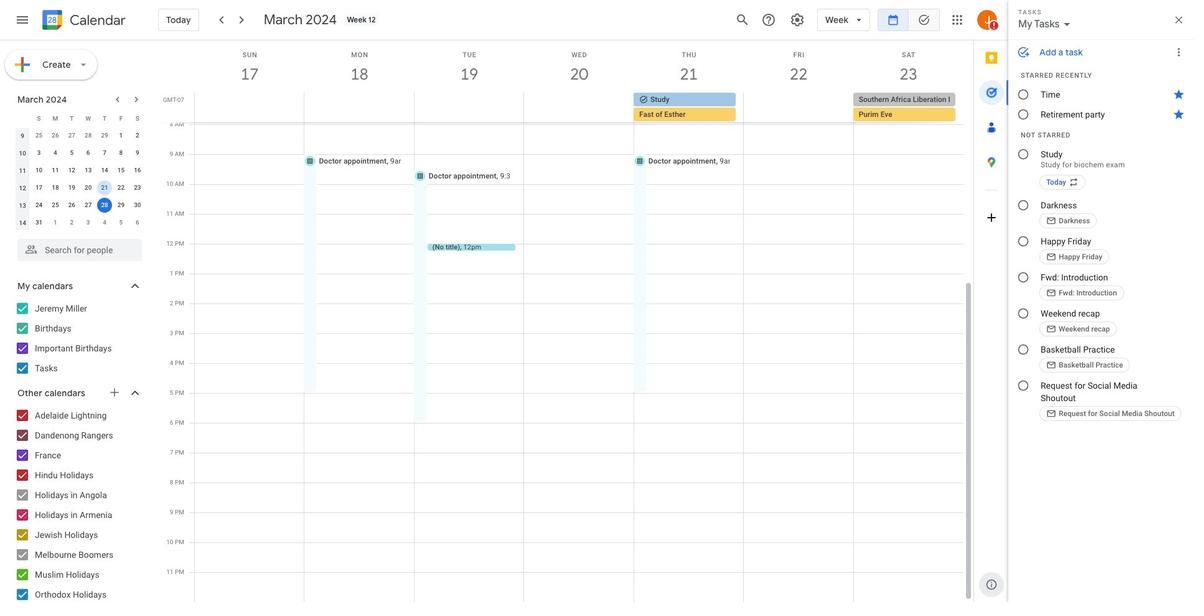 Task type: vqa. For each thing, say whether or not it's contained in the screenshot.
14 element at top left
yes



Task type: locate. For each thing, give the bounding box(es) containing it.
cell
[[195, 93, 305, 123], [305, 93, 414, 123], [414, 93, 524, 123], [524, 93, 634, 123], [634, 93, 744, 123], [744, 93, 853, 123], [853, 93, 963, 123], [96, 179, 113, 197], [96, 197, 113, 214]]

25 element
[[48, 198, 63, 213]]

row group
[[14, 127, 146, 232]]

12 element
[[64, 163, 79, 178]]

heading
[[67, 13, 126, 28]]

column header
[[14, 110, 31, 127]]

april 4 element
[[97, 215, 112, 230]]

27 element
[[81, 198, 96, 213]]

28, today element
[[97, 198, 112, 213]]

row
[[189, 93, 974, 123], [14, 110, 146, 127], [14, 127, 146, 144], [14, 144, 146, 162], [14, 162, 146, 179], [14, 179, 146, 197], [14, 197, 146, 214], [14, 214, 146, 232]]

1 element
[[114, 128, 129, 143]]

7 element
[[97, 146, 112, 161]]

3 element
[[31, 146, 46, 161]]

april 5 element
[[114, 215, 129, 230]]

february 29 element
[[97, 128, 112, 143]]

14 element
[[97, 163, 112, 178]]

13 element
[[81, 163, 96, 178]]

settings menu image
[[790, 12, 805, 27]]

april 1 element
[[48, 215, 63, 230]]

tab list inside 'side panel' section
[[974, 40, 1009, 568]]

8 element
[[114, 146, 129, 161]]

2 element
[[130, 128, 145, 143]]

17 element
[[31, 181, 46, 196]]

tab list
[[974, 40, 1009, 568]]

19 element
[[64, 181, 79, 196]]

30 element
[[130, 198, 145, 213]]

add other calendars image
[[108, 387, 121, 399]]

10 element
[[31, 163, 46, 178]]

april 6 element
[[130, 215, 145, 230]]

grid
[[159, 40, 974, 603]]

None search field
[[0, 234, 154, 262]]

other calendars list
[[2, 406, 154, 603]]

february 25 element
[[31, 128, 46, 143]]

my calendars list
[[2, 299, 154, 379]]

23 element
[[130, 181, 145, 196]]

5 element
[[64, 146, 79, 161]]

21 element
[[97, 181, 112, 196]]

16 element
[[130, 163, 145, 178]]



Task type: describe. For each thing, give the bounding box(es) containing it.
15 element
[[114, 163, 129, 178]]

april 2 element
[[64, 215, 79, 230]]

february 28 element
[[81, 128, 96, 143]]

Search for people text field
[[25, 239, 134, 262]]

20 element
[[81, 181, 96, 196]]

4 element
[[48, 146, 63, 161]]

side panel section
[[974, 40, 1009, 603]]

11 element
[[48, 163, 63, 178]]

calendar element
[[40, 7, 126, 35]]

column header inside march 2024 grid
[[14, 110, 31, 127]]

april 3 element
[[81, 215, 96, 230]]

heading inside calendar element
[[67, 13, 126, 28]]

29 element
[[114, 198, 129, 213]]

24 element
[[31, 198, 46, 213]]

row group inside march 2024 grid
[[14, 127, 146, 232]]

9 element
[[130, 146, 145, 161]]

march 2024 grid
[[12, 110, 146, 232]]

31 element
[[31, 215, 46, 230]]

february 26 element
[[48, 128, 63, 143]]

22 element
[[114, 181, 129, 196]]

26 element
[[64, 198, 79, 213]]

main drawer image
[[15, 12, 30, 27]]

february 27 element
[[64, 128, 79, 143]]

6 element
[[81, 146, 96, 161]]

18 element
[[48, 181, 63, 196]]



